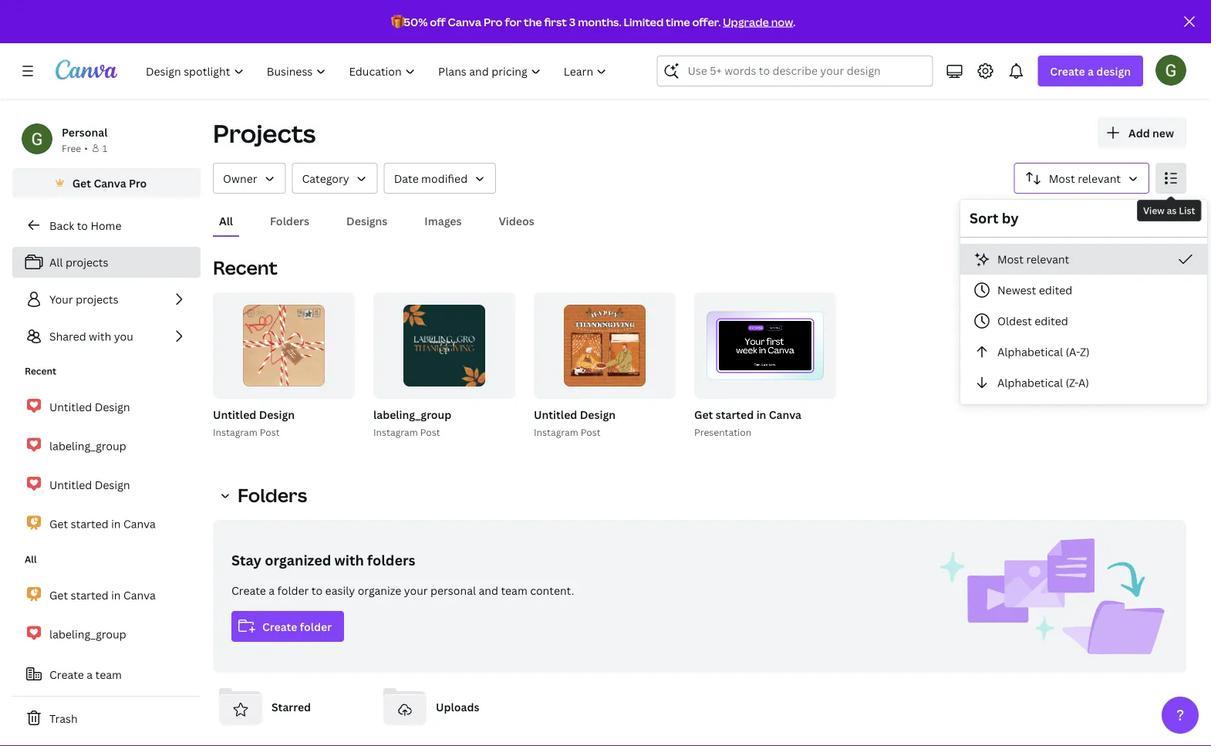 Task type: describe. For each thing, give the bounding box(es) containing it.
instagram for 2nd untitled design button
[[534, 426, 579, 438]]

(a-
[[1066, 345, 1081, 359]]

sort by
[[970, 209, 1019, 228]]

a for design
[[1088, 64, 1094, 78]]

your
[[49, 292, 73, 307]]

1 untitled design from the top
[[49, 400, 130, 414]]

get canva pro button
[[12, 168, 201, 198]]

your projects link
[[12, 284, 201, 315]]

alphabetical (z-a)
[[998, 375, 1090, 390]]

0 horizontal spatial recent
[[25, 365, 56, 377]]

3
[[569, 14, 576, 29]]

newest edited button
[[961, 275, 1208, 306]]

add
[[1129, 125, 1150, 140]]

designs button
[[340, 206, 394, 235]]

category
[[302, 171, 349, 186]]

untitled design instagram post for first untitled design button
[[213, 407, 295, 438]]

1 untitled design button from the left
[[213, 405, 295, 424]]

labeling_group link for design
[[12, 429, 201, 462]]

sort by list box
[[961, 244, 1208, 398]]

of for get started in canva
[[803, 381, 815, 392]]

1 horizontal spatial pro
[[484, 14, 503, 29]]

alphabetical (a-z) option
[[961, 336, 1208, 367]]

alphabetical (z-a) option
[[961, 367, 1208, 398]]

started inside get started in canva presentation
[[716, 407, 754, 422]]

list containing all projects
[[12, 247, 201, 352]]

a)
[[1079, 375, 1090, 390]]

0 vertical spatial relevant
[[1078, 171, 1121, 186]]

back to home link
[[12, 210, 201, 241]]

starred
[[272, 700, 311, 714]]

list containing untitled design
[[12, 390, 201, 540]]

designs
[[347, 213, 388, 228]]

get started in canva presentation
[[695, 407, 802, 438]]

videos button
[[493, 206, 541, 235]]

🎁 50% off canva pro for the first 3 months. limited time offer. upgrade now .
[[391, 14, 796, 29]]

limited
[[624, 14, 664, 29]]

labeling_group link for started
[[12, 618, 201, 651]]

upgrade now button
[[723, 14, 793, 29]]

most relevant inside "option"
[[998, 252, 1070, 267]]

pro inside button
[[129, 176, 147, 190]]

1 for get
[[796, 381, 801, 392]]

months.
[[578, 14, 622, 29]]

add new
[[1129, 125, 1175, 140]]

1 get started in canva link from the top
[[12, 507, 201, 540]]

create for create a design
[[1051, 64, 1086, 78]]

folders inside button
[[270, 213, 310, 228]]

upgrade
[[723, 14, 769, 29]]

1 of 27
[[796, 381, 826, 392]]

folders
[[367, 551, 416, 570]]

labeling_group button
[[374, 405, 452, 424]]

date modified
[[394, 171, 468, 186]]

personal
[[431, 583, 476, 598]]

the
[[524, 14, 542, 29]]

projects for your projects
[[76, 292, 119, 307]]

0 horizontal spatial all
[[25, 553, 37, 566]]

Search search field
[[688, 56, 902, 86]]

all for all projects
[[49, 255, 63, 270]]

shared with you
[[49, 329, 133, 344]]

home
[[91, 218, 122, 233]]

get started in canva button
[[695, 405, 802, 424]]

stay organized with folders
[[232, 551, 416, 570]]

1 of 12
[[315, 381, 344, 392]]

view as list
[[1144, 204, 1196, 217]]

design
[[1097, 64, 1131, 78]]

oldest edited
[[998, 314, 1069, 328]]

0 horizontal spatial 1
[[103, 142, 107, 154]]

your
[[404, 583, 428, 598]]

Owner button
[[213, 163, 286, 194]]

view
[[1144, 204, 1165, 217]]

back
[[49, 218, 74, 233]]

alphabetical (a-z)
[[998, 345, 1090, 359]]

all button
[[213, 206, 239, 235]]

add new button
[[1098, 117, 1187, 148]]

create a design
[[1051, 64, 1131, 78]]

all projects link
[[12, 247, 201, 278]]

easily
[[325, 583, 355, 598]]

2 vertical spatial in
[[111, 588, 121, 603]]

free •
[[62, 142, 88, 154]]

labeling_group instagram post
[[374, 407, 452, 438]]

(z-
[[1066, 375, 1079, 390]]

1 horizontal spatial to
[[312, 583, 323, 598]]

date
[[394, 171, 419, 186]]

off
[[430, 14, 446, 29]]

instagram for first untitled design button
[[213, 426, 258, 438]]

modified
[[421, 171, 468, 186]]

canva inside button
[[94, 176, 126, 190]]

alphabetical (a-z) button
[[961, 336, 1208, 367]]

shared
[[49, 329, 86, 344]]

get inside get started in canva presentation
[[695, 407, 713, 422]]

stay
[[232, 551, 262, 570]]

Category button
[[292, 163, 378, 194]]

labeling_group for design
[[49, 439, 126, 453]]

create a design button
[[1038, 56, 1144, 86]]

folders button
[[264, 206, 316, 235]]

folder inside button
[[300, 619, 332, 634]]

newest edited
[[998, 283, 1073, 297]]

0 horizontal spatial with
[[89, 329, 111, 344]]

canva inside get started in canva presentation
[[769, 407, 802, 422]]

trash
[[49, 711, 78, 726]]

edited for newest edited
[[1039, 283, 1073, 297]]

alphabetical for alphabetical (z-a)
[[998, 375, 1063, 390]]

.
[[793, 14, 796, 29]]

team inside create a team button
[[95, 667, 122, 682]]

you
[[114, 329, 133, 344]]

create folder
[[262, 619, 332, 634]]

labeling_group for started
[[49, 627, 126, 641]]

new
[[1153, 125, 1175, 140]]

projects
[[213, 117, 316, 150]]

list containing get started in canva
[[12, 579, 201, 728]]

oldest
[[998, 314, 1032, 328]]

•
[[84, 142, 88, 154]]

to inside back to home link
[[77, 218, 88, 233]]

alphabetical for alphabetical (a-z)
[[998, 345, 1063, 359]]

oldest edited button
[[961, 306, 1208, 336]]

folders button
[[213, 480, 316, 511]]

1 horizontal spatial with
[[335, 551, 364, 570]]

z)
[[1080, 345, 1090, 359]]



Task type: locate. For each thing, give the bounding box(es) containing it.
projects for all projects
[[66, 255, 108, 270]]

gary orlando image
[[1156, 55, 1187, 85]]

create a team button
[[12, 659, 201, 690]]

a up create folder button
[[269, 583, 275, 598]]

most relevant up newest edited
[[998, 252, 1070, 267]]

1 vertical spatial labeling_group link
[[12, 618, 201, 651]]

all inside 'button'
[[219, 213, 233, 228]]

0 horizontal spatial to
[[77, 218, 88, 233]]

2 horizontal spatial 1
[[796, 381, 801, 392]]

1 vertical spatial untitled design
[[49, 477, 130, 492]]

Sort by button
[[1015, 163, 1150, 194]]

0 horizontal spatial a
[[87, 667, 93, 682]]

instagram inside labeling_group instagram post
[[374, 426, 418, 438]]

2 list from the top
[[12, 390, 201, 540]]

most relevant button
[[961, 244, 1208, 275]]

free
[[62, 142, 81, 154]]

create for create folder
[[262, 619, 297, 634]]

1 for untitled
[[315, 381, 319, 392]]

2 untitled design button from the left
[[534, 405, 616, 424]]

pro
[[484, 14, 503, 29], [129, 176, 147, 190]]

0 horizontal spatial of
[[321, 381, 333, 392]]

2 alphabetical from the top
[[998, 375, 1063, 390]]

0 vertical spatial to
[[77, 218, 88, 233]]

your projects
[[49, 292, 119, 307]]

presentation
[[695, 426, 752, 438]]

relevant
[[1078, 171, 1121, 186], [1027, 252, 1070, 267]]

2 horizontal spatial a
[[1088, 64, 1094, 78]]

alphabetical inside button
[[998, 345, 1063, 359]]

started for 1st get started in canva 'link'
[[71, 516, 109, 531]]

newest edited option
[[961, 275, 1208, 306]]

1 left 12
[[315, 381, 319, 392]]

50%
[[404, 14, 428, 29]]

images
[[425, 213, 462, 228]]

of for untitled design
[[321, 381, 333, 392]]

1 horizontal spatial most
[[1049, 171, 1076, 186]]

0 horizontal spatial post
[[260, 426, 280, 438]]

1 vertical spatial in
[[111, 516, 121, 531]]

2 vertical spatial started
[[71, 588, 109, 603]]

get started in canva link
[[12, 507, 201, 540], [12, 579, 201, 612]]

🎁
[[391, 14, 402, 29]]

uploads
[[436, 700, 480, 714]]

alphabetical down alphabetical (a-z)
[[998, 375, 1063, 390]]

2 instagram from the left
[[374, 426, 418, 438]]

0 vertical spatial labeling_group
[[374, 407, 452, 422]]

labeling_group
[[374, 407, 452, 422], [49, 439, 126, 453], [49, 627, 126, 641]]

2 vertical spatial list
[[12, 579, 201, 728]]

1 vertical spatial folder
[[300, 619, 332, 634]]

0 vertical spatial edited
[[1039, 283, 1073, 297]]

1 of from the left
[[321, 381, 333, 392]]

1 vertical spatial all
[[49, 255, 63, 270]]

content.
[[530, 583, 574, 598]]

1 vertical spatial get started in canva
[[49, 588, 156, 603]]

untitled design link
[[12, 390, 201, 423], [12, 468, 201, 501]]

most relevant
[[1049, 171, 1121, 186], [998, 252, 1070, 267]]

1 horizontal spatial relevant
[[1078, 171, 1121, 186]]

started
[[716, 407, 754, 422], [71, 516, 109, 531], [71, 588, 109, 603]]

0 vertical spatial most relevant
[[1049, 171, 1121, 186]]

1 vertical spatial most relevant
[[998, 252, 1070, 267]]

as
[[1167, 204, 1177, 217]]

0 vertical spatial all
[[219, 213, 233, 228]]

all for all 'button'
[[219, 213, 233, 228]]

0 horizontal spatial instagram
[[213, 426, 258, 438]]

recent down all 'button'
[[213, 255, 278, 280]]

1 instagram from the left
[[213, 426, 258, 438]]

1 post from the left
[[260, 426, 280, 438]]

of left 27
[[803, 381, 815, 392]]

1 get started in canva from the top
[[49, 516, 156, 531]]

1 vertical spatial labeling_group
[[49, 439, 126, 453]]

relevant up newest edited
[[1027, 252, 1070, 267]]

0 vertical spatial alphabetical
[[998, 345, 1063, 359]]

canva
[[448, 14, 482, 29], [94, 176, 126, 190], [769, 407, 802, 422], [123, 516, 156, 531], [123, 588, 156, 603]]

in
[[757, 407, 767, 422], [111, 516, 121, 531], [111, 588, 121, 603]]

most inside "option"
[[998, 252, 1024, 267]]

starred link
[[213, 679, 365, 735]]

a for team
[[87, 667, 93, 682]]

1 alphabetical from the top
[[998, 345, 1063, 359]]

folders inside dropdown button
[[238, 483, 307, 508]]

1 list from the top
[[12, 247, 201, 352]]

1 vertical spatial pro
[[129, 176, 147, 190]]

in inside get started in canva presentation
[[757, 407, 767, 422]]

0 horizontal spatial most
[[998, 252, 1024, 267]]

2 get started in canva from the top
[[49, 588, 156, 603]]

organize
[[358, 583, 402, 598]]

first
[[544, 14, 567, 29]]

0 horizontal spatial pro
[[129, 176, 147, 190]]

create down stay
[[232, 583, 266, 598]]

create a folder to easily organize your personal and team content.
[[232, 583, 574, 598]]

1 vertical spatial list
[[12, 390, 201, 540]]

personal
[[62, 125, 108, 139]]

with left you
[[89, 329, 111, 344]]

2 horizontal spatial all
[[219, 213, 233, 228]]

create folder button
[[232, 611, 344, 642]]

create left 'design'
[[1051, 64, 1086, 78]]

post for 2nd untitled design button
[[581, 426, 601, 438]]

alphabetical (z-a) button
[[961, 367, 1208, 398]]

1 labeling_group link from the top
[[12, 429, 201, 462]]

images button
[[419, 206, 468, 235]]

0 vertical spatial team
[[501, 583, 528, 598]]

alphabetical inside button
[[998, 375, 1063, 390]]

folder
[[277, 583, 309, 598], [300, 619, 332, 634]]

1 vertical spatial get started in canva link
[[12, 579, 201, 612]]

3 instagram from the left
[[534, 426, 579, 438]]

1 vertical spatial to
[[312, 583, 323, 598]]

team right and
[[501, 583, 528, 598]]

post for first untitled design button
[[260, 426, 280, 438]]

1 horizontal spatial recent
[[213, 255, 278, 280]]

1 vertical spatial untitled design link
[[12, 468, 201, 501]]

shared with you link
[[12, 321, 201, 352]]

get inside button
[[72, 176, 91, 190]]

for
[[505, 14, 522, 29]]

0 vertical spatial untitled design
[[49, 400, 130, 414]]

None search field
[[657, 56, 933, 86]]

2 vertical spatial a
[[87, 667, 93, 682]]

0 vertical spatial labeling_group link
[[12, 429, 201, 462]]

2 vertical spatial all
[[25, 553, 37, 566]]

0 vertical spatial in
[[757, 407, 767, 422]]

all projects
[[49, 255, 108, 270]]

create up trash
[[49, 667, 84, 682]]

0 vertical spatial a
[[1088, 64, 1094, 78]]

edited
[[1039, 283, 1073, 297], [1035, 314, 1069, 328]]

relevant down the add new dropdown button
[[1078, 171, 1121, 186]]

pro left the for
[[484, 14, 503, 29]]

1 vertical spatial folders
[[238, 483, 307, 508]]

folders down category
[[270, 213, 310, 228]]

uploads link
[[377, 679, 529, 735]]

1
[[103, 142, 107, 154], [315, 381, 319, 392], [796, 381, 801, 392]]

team up trash link
[[95, 667, 122, 682]]

most relevant option
[[961, 244, 1208, 275]]

labeling_group link
[[12, 429, 201, 462], [12, 618, 201, 651]]

2 horizontal spatial instagram
[[534, 426, 579, 438]]

folders up the organized
[[238, 483, 307, 508]]

1 horizontal spatial untitled design button
[[534, 405, 616, 424]]

3 post from the left
[[581, 426, 601, 438]]

0 vertical spatial untitled design link
[[12, 390, 201, 423]]

sort
[[970, 209, 999, 228]]

untitled
[[49, 400, 92, 414], [213, 407, 256, 422], [534, 407, 577, 422], [49, 477, 92, 492]]

list
[[12, 247, 201, 352], [12, 390, 201, 540], [12, 579, 201, 728]]

started for 2nd get started in canva 'link' from the top of the page
[[71, 588, 109, 603]]

get canva pro
[[72, 176, 147, 190]]

0 vertical spatial with
[[89, 329, 111, 344]]

0 vertical spatial most
[[1049, 171, 1076, 186]]

3 list from the top
[[12, 579, 201, 728]]

1 vertical spatial started
[[71, 516, 109, 531]]

0 vertical spatial projects
[[66, 255, 108, 270]]

0 vertical spatial pro
[[484, 14, 503, 29]]

a left 'design'
[[1088, 64, 1094, 78]]

1 horizontal spatial all
[[49, 255, 63, 270]]

1 vertical spatial edited
[[1035, 314, 1069, 328]]

1 untitled design instagram post from the left
[[213, 407, 295, 438]]

2 untitled design instagram post from the left
[[534, 407, 616, 438]]

2 horizontal spatial post
[[581, 426, 601, 438]]

2 labeling_group link from the top
[[12, 618, 201, 651]]

untitled design
[[49, 400, 130, 414], [49, 477, 130, 492]]

1 horizontal spatial team
[[501, 583, 528, 598]]

untitled design button
[[213, 405, 295, 424], [534, 405, 616, 424]]

to right the back
[[77, 218, 88, 233]]

2 get started in canva link from the top
[[12, 579, 201, 612]]

1 vertical spatial alphabetical
[[998, 375, 1063, 390]]

newest
[[998, 283, 1037, 297]]

recent down shared
[[25, 365, 56, 377]]

create a team
[[49, 667, 122, 682]]

a inside button
[[87, 667, 93, 682]]

owner
[[223, 171, 257, 186]]

27
[[817, 381, 826, 392]]

a up trash link
[[87, 667, 93, 682]]

alphabetical
[[998, 345, 1063, 359], [998, 375, 1063, 390]]

1 vertical spatial relevant
[[1027, 252, 1070, 267]]

relevant inside "option"
[[1027, 252, 1070, 267]]

1 left 27
[[796, 381, 801, 392]]

1 untitled design link from the top
[[12, 390, 201, 423]]

1 horizontal spatial post
[[420, 426, 440, 438]]

1 vertical spatial recent
[[25, 365, 56, 377]]

Date modified button
[[384, 163, 496, 194]]

1 horizontal spatial untitled design instagram post
[[534, 407, 616, 438]]

0 vertical spatial get started in canva
[[49, 516, 156, 531]]

untitled design instagram post for 2nd untitled design button
[[534, 407, 616, 438]]

of left 12
[[321, 381, 333, 392]]

offer.
[[693, 14, 721, 29]]

projects down back to home
[[66, 255, 108, 270]]

by
[[1002, 209, 1019, 228]]

of
[[321, 381, 333, 392], [803, 381, 815, 392]]

1 vertical spatial most
[[998, 252, 1024, 267]]

alphabetical down the oldest edited at the right top of page
[[998, 345, 1063, 359]]

12
[[335, 381, 344, 392]]

edited up the oldest edited at the right top of page
[[1039, 283, 1073, 297]]

1 horizontal spatial of
[[803, 381, 815, 392]]

edited up alphabetical (a-z)
[[1035, 314, 1069, 328]]

oldest edited option
[[961, 306, 1208, 336]]

2 post from the left
[[420, 426, 440, 438]]

pro up back to home link
[[129, 176, 147, 190]]

2 vertical spatial labeling_group
[[49, 627, 126, 641]]

folder down easily
[[300, 619, 332, 634]]

to
[[77, 218, 88, 233], [312, 583, 323, 598]]

1 vertical spatial a
[[269, 583, 275, 598]]

2 untitled design from the top
[[49, 477, 130, 492]]

2 untitled design link from the top
[[12, 468, 201, 501]]

get started in canva
[[49, 516, 156, 531], [49, 588, 156, 603]]

most relevant down the add new dropdown button
[[1049, 171, 1121, 186]]

1 horizontal spatial 1
[[315, 381, 319, 392]]

organized
[[265, 551, 331, 570]]

1 right •
[[103, 142, 107, 154]]

0 vertical spatial list
[[12, 247, 201, 352]]

post
[[260, 426, 280, 438], [420, 426, 440, 438], [581, 426, 601, 438]]

0 horizontal spatial untitled design instagram post
[[213, 407, 295, 438]]

0 horizontal spatial relevant
[[1027, 252, 1070, 267]]

create down the organized
[[262, 619, 297, 634]]

2 of from the left
[[803, 381, 815, 392]]

all
[[219, 213, 233, 228], [49, 255, 63, 270], [25, 553, 37, 566]]

a for folder
[[269, 583, 275, 598]]

folder down the organized
[[277, 583, 309, 598]]

create for create a team
[[49, 667, 84, 682]]

trash link
[[12, 703, 201, 734]]

top level navigation element
[[136, 56, 620, 86]]

time
[[666, 14, 690, 29]]

0 vertical spatial folder
[[277, 583, 309, 598]]

1 horizontal spatial instagram
[[374, 426, 418, 438]]

0 vertical spatial get started in canva link
[[12, 507, 201, 540]]

1 vertical spatial projects
[[76, 292, 119, 307]]

0 horizontal spatial untitled design button
[[213, 405, 295, 424]]

get
[[72, 176, 91, 190], [695, 407, 713, 422], [49, 516, 68, 531], [49, 588, 68, 603]]

1 vertical spatial team
[[95, 667, 122, 682]]

folders
[[270, 213, 310, 228], [238, 483, 307, 508]]

0 horizontal spatial team
[[95, 667, 122, 682]]

create inside dropdown button
[[1051, 64, 1086, 78]]

to left easily
[[312, 583, 323, 598]]

with up easily
[[335, 551, 364, 570]]

0 vertical spatial recent
[[213, 255, 278, 280]]

a inside dropdown button
[[1088, 64, 1094, 78]]

create for create a folder to easily organize your personal and team content.
[[232, 583, 266, 598]]

edited for oldest edited
[[1035, 314, 1069, 328]]

0 vertical spatial folders
[[270, 213, 310, 228]]

and
[[479, 583, 499, 598]]

back to home
[[49, 218, 122, 233]]

most
[[1049, 171, 1076, 186], [998, 252, 1024, 267]]

projects right the your
[[76, 292, 119, 307]]

1 vertical spatial with
[[335, 551, 364, 570]]

0 vertical spatial started
[[716, 407, 754, 422]]

post inside labeling_group instagram post
[[420, 426, 440, 438]]

1 horizontal spatial a
[[269, 583, 275, 598]]



Task type: vqa. For each thing, say whether or not it's contained in the screenshot.
the Alphabetical inside Alphabetical (Z-A) button
yes



